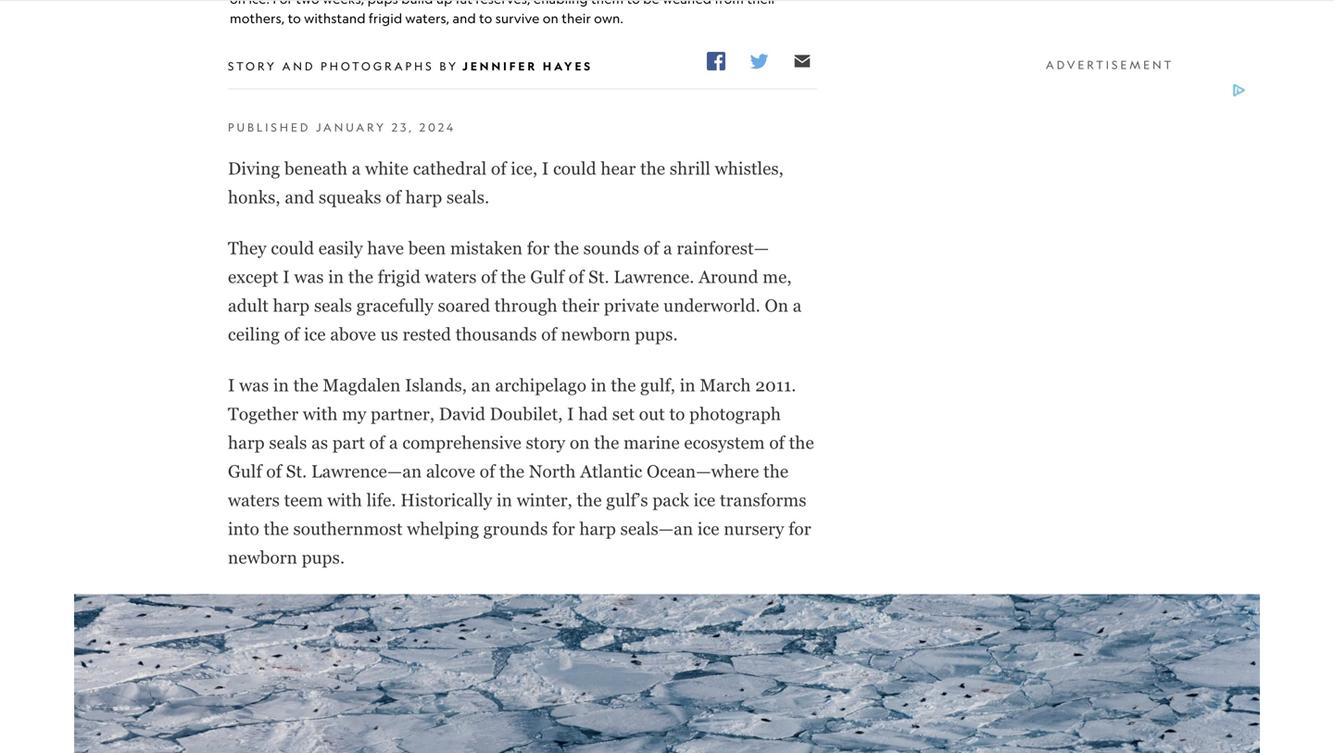 Task type: describe. For each thing, give the bounding box(es) containing it.
2 vertical spatial ice
[[698, 519, 720, 539]]

2011.
[[756, 375, 797, 395]]

rested
[[403, 324, 451, 344]]

me,
[[763, 267, 792, 287]]

gracefully
[[357, 296, 434, 316]]

gulf inside i was in the magdalen islands, an archipelago in the gulf, in march 2011. together with my partner, david doubilet, i had set out to photograph harp seals as part of a comprehensive story on the marine ecosystem of the gulf of st. lawrence—an alcove of the north atlantic ocean—where the waters teem with life. historically in winter, the gulf's pack ice transforms into the southernmost whelping grounds for harp seals—an ice nursery for newborn pups.
[[228, 462, 262, 482]]

the right into
[[264, 519, 289, 539]]

north
[[529, 462, 576, 482]]

in inside they could easily have been mistaken for the sounds of a rainforest— except i was in the frigid waters of the gulf of st. lawrence. around me, adult harp seals gracefully soared through their private underworld. on a ceiling of ice above us rested thousands of newborn pups.
[[328, 267, 344, 287]]

atlantic
[[580, 462, 643, 482]]

1 vertical spatial with
[[327, 490, 362, 510]]

magdalen
[[323, 375, 401, 395]]

white
[[365, 158, 409, 178]]

as
[[312, 433, 328, 453]]

a up lawrence.
[[664, 238, 673, 258]]

of up lawrence.
[[644, 238, 659, 258]]

harp inside they could easily have been mistaken for the sounds of a rainforest— except i was in the frigid waters of the gulf of st. lawrence. around me, adult harp seals gracefully soared through their private underworld. on a ceiling of ice above us rested thousands of newborn pups.
[[273, 296, 310, 316]]

ice inside they could easily have been mistaken for the sounds of a rainforest— except i was in the frigid waters of the gulf of st. lawrence. around me, adult harp seals gracefully soared through their private underworld. on a ceiling of ice above us rested thousands of newborn pups.
[[304, 324, 326, 344]]

on
[[765, 296, 789, 316]]

jennifer
[[463, 59, 538, 73]]

an ice sheet with many cracks and dozens of small brown dots covering the surface. image
[[74, 595, 1261, 754]]

diving beneath a white cathedral of ice, i could hear the shrill whistles, honks, and squeaks of harp seals.
[[228, 158, 784, 207]]

marine
[[624, 433, 680, 453]]

alcove
[[426, 462, 476, 482]]

their
[[562, 296, 600, 316]]

of right alcove
[[480, 462, 495, 482]]

2 horizontal spatial for
[[789, 519, 812, 539]]

in up had
[[591, 375, 607, 395]]

out
[[639, 404, 665, 424]]

archipelago
[[495, 375, 587, 395]]

published
[[228, 120, 311, 134]]

private
[[604, 296, 659, 316]]

st. inside they could easily have been mistaken for the sounds of a rainforest— except i was in the frigid waters of the gulf of st. lawrence. around me, adult harp seals gracefully soared through their private underworld. on a ceiling of ice above us rested thousands of newborn pups.
[[589, 267, 610, 287]]

comprehensive
[[403, 433, 522, 453]]

underworld.
[[664, 296, 761, 316]]

the down easily
[[348, 267, 374, 287]]

southernmost
[[293, 519, 403, 539]]

gulf,
[[641, 375, 676, 395]]

i inside they could easily have been mistaken for the sounds of a rainforest— except i was in the frigid waters of the gulf of st. lawrence. around me, adult harp seals gracefully soared through their private underworld. on a ceiling of ice above us rested thousands of newborn pups.
[[283, 267, 290, 287]]

a right on
[[793, 296, 802, 316]]

diving
[[228, 158, 280, 178]]

rainforest—
[[677, 238, 769, 258]]

2024
[[420, 120, 456, 134]]

islands,
[[405, 375, 467, 395]]

and inside diving beneath a white cathedral of ice, i could hear the shrill whistles, honks, and squeaks of harp seals.
[[285, 187, 315, 207]]

1 horizontal spatial for
[[553, 519, 575, 539]]

ecosystem
[[684, 433, 765, 453]]

they
[[228, 238, 267, 258]]

ocean—where
[[647, 462, 759, 482]]

winter,
[[517, 490, 573, 510]]

23,
[[392, 120, 414, 134]]

by
[[440, 59, 459, 73]]

for inside they could easily have been mistaken for the sounds of a rainforest— except i was in the frigid waters of the gulf of st. lawrence. around me, adult harp seals gracefully soared through their private underworld. on a ceiling of ice above us rested thousands of newborn pups.
[[527, 238, 550, 258]]

i left had
[[567, 404, 574, 424]]

the inside diving beneath a white cathedral of ice, i could hear the shrill whistles, honks, and squeaks of harp seals.
[[641, 158, 666, 178]]

i inside diving beneath a white cathedral of ice, i could hear the shrill whistles, honks, and squeaks of harp seals.
[[542, 158, 549, 178]]

frigid
[[378, 267, 421, 287]]

easily
[[319, 238, 363, 258]]

and inside story and photographs by jennifer hayes
[[282, 59, 315, 73]]

of down mistaken
[[481, 267, 497, 287]]

partner,
[[371, 404, 435, 424]]

been
[[408, 238, 446, 258]]

the right on
[[594, 433, 619, 453]]

waters inside they could easily have been mistaken for the sounds of a rainforest— except i was in the frigid waters of the gulf of st. lawrence. around me, adult harp seals gracefully soared through their private underworld. on a ceiling of ice above us rested thousands of newborn pups.
[[425, 267, 477, 287]]

seals inside i was in the magdalen islands, an archipelago in the gulf, in march 2011. together with my partner, david doubilet, i had set out to photograph harp seals as part of a comprehensive story on the marine ecosystem of the gulf of st. lawrence—an alcove of the north atlantic ocean—where the waters teem with life. historically in winter, the gulf's pack ice transforms into the southernmost whelping grounds for harp seals—an ice nursery for newborn pups.
[[269, 433, 307, 453]]

seals inside they could easily have been mistaken for the sounds of a rainforest— except i was in the frigid waters of the gulf of st. lawrence. around me, adult harp seals gracefully soared through their private underworld. on a ceiling of ice above us rested thousands of newborn pups.
[[314, 296, 352, 316]]

a inside i was in the magdalen islands, an archipelago in the gulf, in march 2011. together with my partner, david doubilet, i had set out to photograph harp seals as part of a comprehensive story on the marine ecosystem of the gulf of st. lawrence—an alcove of the north atlantic ocean—where the waters teem with life. historically in winter, the gulf's pack ice transforms into the southernmost whelping grounds for harp seals—an ice nursery for newborn pups.
[[389, 433, 398, 453]]

transforms
[[720, 490, 807, 510]]

had
[[579, 404, 608, 424]]

newborn inside i was in the magdalen islands, an archipelago in the gulf, in march 2011. together with my partner, david doubilet, i had set out to photograph harp seals as part of a comprehensive story on the marine ecosystem of the gulf of st. lawrence—an alcove of the north atlantic ocean—where the waters teem with life. historically in winter, the gulf's pack ice transforms into the southernmost whelping grounds for harp seals—an ice nursery for newborn pups.
[[228, 548, 298, 568]]

david
[[439, 404, 486, 424]]

harp down gulf's
[[580, 519, 616, 539]]

except
[[228, 267, 279, 287]]

0 vertical spatial with
[[303, 404, 338, 424]]

of down white
[[386, 187, 401, 207]]

january
[[316, 120, 387, 134]]

was inside they could easily have been mistaken for the sounds of a rainforest— except i was in the frigid waters of the gulf of st. lawrence. around me, adult harp seals gracefully soared through their private underworld. on a ceiling of ice above us rested thousands of newborn pups.
[[294, 267, 324, 287]]

pack
[[653, 490, 690, 510]]

pups. inside i was in the magdalen islands, an archipelago in the gulf, in march 2011. together with my partner, david doubilet, i had set out to photograph harp seals as part of a comprehensive story on the marine ecosystem of the gulf of st. lawrence—an alcove of the north atlantic ocean—where the waters teem with life. historically in winter, the gulf's pack ice transforms into the southernmost whelping grounds for harp seals—an ice nursery for newborn pups.
[[302, 548, 345, 568]]

into
[[228, 519, 260, 539]]

the down 'atlantic'
[[577, 490, 602, 510]]

adult
[[228, 296, 269, 316]]

soared
[[438, 296, 490, 316]]

lawrence—an
[[311, 462, 422, 482]]



Task type: locate. For each thing, give the bounding box(es) containing it.
could left hear
[[553, 158, 597, 178]]

set
[[612, 404, 635, 424]]

st. up teem
[[286, 462, 307, 482]]

of
[[491, 158, 507, 178], [386, 187, 401, 207], [644, 238, 659, 258], [481, 267, 497, 287], [569, 267, 584, 287], [284, 324, 300, 344], [541, 324, 557, 344], [370, 433, 385, 453], [770, 433, 785, 453], [266, 462, 282, 482], [480, 462, 495, 482]]

nursery
[[724, 519, 784, 539]]

have
[[367, 238, 404, 258]]

0 vertical spatial and
[[282, 59, 315, 73]]

1 horizontal spatial pups.
[[635, 324, 678, 344]]

pups.
[[635, 324, 678, 344], [302, 548, 345, 568]]

of down photograph
[[770, 433, 785, 453]]

newborn down their
[[561, 324, 631, 344]]

around
[[699, 267, 759, 287]]

of up their
[[569, 267, 584, 287]]

and right story
[[282, 59, 315, 73]]

and down beneath
[[285, 187, 315, 207]]

st. inside i was in the magdalen islands, an archipelago in the gulf, in march 2011. together with my partner, david doubilet, i had set out to photograph harp seals as part of a comprehensive story on the marine ecosystem of the gulf of st. lawrence—an alcove of the north atlantic ocean—where the waters teem with life. historically in winter, the gulf's pack ice transforms into the southernmost whelping grounds for harp seals—an ice nursery for newborn pups.
[[286, 462, 307, 482]]

0 horizontal spatial seals
[[269, 433, 307, 453]]

gulf
[[530, 267, 565, 287], [228, 462, 262, 482]]

hear
[[601, 158, 636, 178]]

of down together
[[266, 462, 282, 482]]

1 horizontal spatial newborn
[[561, 324, 631, 344]]

hayes
[[543, 59, 593, 73]]

the left sounds
[[554, 238, 579, 258]]

newborn down into
[[228, 548, 298, 568]]

us
[[381, 324, 398, 344]]

pups. inside they could easily have been mistaken for the sounds of a rainforest— except i was in the frigid waters of the gulf of st. lawrence. around me, adult harp seals gracefully soared through their private underworld. on a ceiling of ice above us rested thousands of newborn pups.
[[635, 324, 678, 344]]

1 horizontal spatial gulf
[[530, 267, 565, 287]]

ice,
[[511, 158, 538, 178]]

advertisement element
[[971, 82, 1249, 313]]

i
[[542, 158, 549, 178], [283, 267, 290, 287], [228, 375, 235, 395], [567, 404, 574, 424]]

1 horizontal spatial waters
[[425, 267, 477, 287]]

a inside diving beneath a white cathedral of ice, i could hear the shrill whistles, honks, and squeaks of harp seals.
[[352, 158, 361, 178]]

ice left nursery on the bottom right of page
[[698, 519, 720, 539]]

historically
[[401, 490, 492, 510]]

the right hear
[[641, 158, 666, 178]]

the up through
[[501, 267, 526, 287]]

with
[[303, 404, 338, 424], [327, 490, 362, 510]]

1 vertical spatial was
[[239, 375, 269, 395]]

story
[[228, 59, 277, 73]]

seals—an
[[621, 519, 693, 539]]

in right 'gulf,'
[[680, 375, 696, 395]]

0 vertical spatial st.
[[589, 267, 610, 287]]

story
[[526, 433, 566, 453]]

squeaks
[[319, 187, 382, 207]]

1 horizontal spatial seals
[[314, 296, 352, 316]]

for right mistaken
[[527, 238, 550, 258]]

harp inside diving beneath a white cathedral of ice, i could hear the shrill whistles, honks, and squeaks of harp seals.
[[406, 187, 442, 207]]

seals up above at the top of page
[[314, 296, 352, 316]]

st.
[[589, 267, 610, 287], [286, 462, 307, 482]]

in up together
[[273, 375, 289, 395]]

gulf's
[[606, 490, 648, 510]]

thousands
[[456, 324, 537, 344]]

march
[[700, 375, 751, 395]]

0 vertical spatial seals
[[314, 296, 352, 316]]

0 vertical spatial ice
[[304, 324, 326, 344]]

0 horizontal spatial was
[[239, 375, 269, 395]]

grounds
[[484, 519, 548, 539]]

shrill
[[670, 158, 711, 178]]

0 vertical spatial could
[[553, 158, 597, 178]]

pups. down private
[[635, 324, 678, 344]]

st. down sounds
[[589, 267, 610, 287]]

for right nursery on the bottom right of page
[[789, 519, 812, 539]]

1 horizontal spatial was
[[294, 267, 324, 287]]

harp
[[406, 187, 442, 207], [273, 296, 310, 316], [228, 433, 265, 453], [580, 519, 616, 539]]

harp down cathedral
[[406, 187, 442, 207]]

0 vertical spatial pups.
[[635, 324, 678, 344]]

ice left above at the top of page
[[304, 324, 326, 344]]

together
[[228, 404, 299, 424]]

could inside diving beneath a white cathedral of ice, i could hear the shrill whistles, honks, and squeaks of harp seals.
[[553, 158, 597, 178]]

1 vertical spatial gulf
[[228, 462, 262, 482]]

0 horizontal spatial gulf
[[228, 462, 262, 482]]

newborn inside they could easily have been mistaken for the sounds of a rainforest— except i was in the frigid waters of the gulf of st. lawrence. around me, adult harp seals gracefully soared through their private underworld. on a ceiling of ice above us rested thousands of newborn pups.
[[561, 324, 631, 344]]

gulf inside they could easily have been mistaken for the sounds of a rainforest— except i was in the frigid waters of the gulf of st. lawrence. around me, adult harp seals gracefully soared through their private underworld. on a ceiling of ice above us rested thousands of newborn pups.
[[530, 267, 565, 287]]

0 horizontal spatial st.
[[286, 462, 307, 482]]

the
[[641, 158, 666, 178], [554, 238, 579, 258], [348, 267, 374, 287], [501, 267, 526, 287], [293, 375, 319, 395], [611, 375, 636, 395], [594, 433, 619, 453], [789, 433, 814, 453], [500, 462, 525, 482], [764, 462, 789, 482], [577, 490, 602, 510], [264, 519, 289, 539]]

waters up soared
[[425, 267, 477, 287]]

seals left as
[[269, 433, 307, 453]]

of down through
[[541, 324, 557, 344]]

part
[[333, 433, 365, 453]]

ceiling
[[228, 324, 280, 344]]

waters
[[425, 267, 477, 287], [228, 490, 280, 510]]

i was in the magdalen islands, an archipelago in the gulf, in march 2011. together with my partner, david doubilet, i had set out to photograph harp seals as part of a comprehensive story on the marine ecosystem of the gulf of st. lawrence—an alcove of the north atlantic ocean—where the waters teem with life. historically in winter, the gulf's pack ice transforms into the southernmost whelping grounds for harp seals—an ice nursery for newborn pups.
[[228, 375, 814, 568]]

seals.
[[447, 187, 490, 207]]

ice
[[304, 324, 326, 344], [694, 490, 716, 510], [698, 519, 720, 539]]

waters up into
[[228, 490, 280, 510]]

could inside they could easily have been mistaken for the sounds of a rainforest— except i was in the frigid waters of the gulf of st. lawrence. around me, adult harp seals gracefully soared through their private underworld. on a ceiling of ice above us rested thousands of newborn pups.
[[271, 238, 314, 258]]

0 horizontal spatial newborn
[[228, 548, 298, 568]]

1 vertical spatial st.
[[286, 462, 307, 482]]

waters inside i was in the magdalen islands, an archipelago in the gulf, in march 2011. together with my partner, david doubilet, i had set out to photograph harp seals as part of a comprehensive story on the marine ecosystem of the gulf of st. lawrence—an alcove of the north atlantic ocean—where the waters teem with life. historically in winter, the gulf's pack ice transforms into the southernmost whelping grounds for harp seals—an ice nursery for newborn pups.
[[228, 490, 280, 510]]

whistles,
[[715, 158, 784, 178]]

0 vertical spatial newborn
[[561, 324, 631, 344]]

0 vertical spatial waters
[[425, 267, 477, 287]]

life.
[[367, 490, 396, 510]]

mistaken
[[450, 238, 523, 258]]

published january 23, 2024
[[228, 120, 456, 134]]

1 vertical spatial waters
[[228, 490, 280, 510]]

to
[[670, 404, 685, 424]]

of left ice,
[[491, 158, 507, 178]]

was inside i was in the magdalen islands, an archipelago in the gulf, in march 2011. together with my partner, david doubilet, i had set out to photograph harp seals as part of a comprehensive story on the marine ecosystem of the gulf of st. lawrence—an alcove of the north atlantic ocean—where the waters teem with life. historically in winter, the gulf's pack ice transforms into the southernmost whelping grounds for harp seals—an ice nursery for newborn pups.
[[239, 375, 269, 395]]

of right part
[[370, 433, 385, 453]]

pups. down southernmost on the bottom of the page
[[302, 548, 345, 568]]

was
[[294, 267, 324, 287], [239, 375, 269, 395]]

harp down together
[[228, 433, 265, 453]]

the up set on the left of page
[[611, 375, 636, 395]]

an
[[471, 375, 491, 395]]

gulf up through
[[530, 267, 565, 287]]

0 horizontal spatial could
[[271, 238, 314, 258]]

1 vertical spatial and
[[285, 187, 315, 207]]

through
[[495, 296, 558, 316]]

they could easily have been mistaken for the sounds of a rainforest— except i was in the frigid waters of the gulf of st. lawrence. around me, adult harp seals gracefully soared through their private underworld. on a ceiling of ice above us rested thousands of newborn pups.
[[228, 238, 802, 344]]

the left north
[[500, 462, 525, 482]]

0 vertical spatial gulf
[[530, 267, 565, 287]]

beneath
[[285, 158, 348, 178]]

newborn
[[561, 324, 631, 344], [228, 548, 298, 568]]

i up together
[[228, 375, 235, 395]]

in up grounds
[[497, 490, 513, 510]]

sounds
[[584, 238, 640, 258]]

for down winter,
[[553, 519, 575, 539]]

photographs
[[321, 59, 434, 73]]

doubilet,
[[490, 404, 563, 424]]

could
[[553, 158, 597, 178], [271, 238, 314, 258]]

with up southernmost on the bottom of the page
[[327, 490, 362, 510]]

for
[[527, 238, 550, 258], [553, 519, 575, 539], [789, 519, 812, 539]]

ice down ocean—where
[[694, 490, 716, 510]]

of right ceiling at the left
[[284, 324, 300, 344]]

1 vertical spatial could
[[271, 238, 314, 258]]

my
[[342, 404, 367, 424]]

the down 2011.
[[789, 433, 814, 453]]

1 vertical spatial newborn
[[228, 548, 298, 568]]

a
[[352, 158, 361, 178], [664, 238, 673, 258], [793, 296, 802, 316], [389, 433, 398, 453]]

story and photographs by jennifer hayes element
[[228, 56, 702, 75]]

in down easily
[[328, 267, 344, 287]]

1 vertical spatial ice
[[694, 490, 716, 510]]

honks,
[[228, 187, 280, 207]]

1 horizontal spatial could
[[553, 158, 597, 178]]

above
[[330, 324, 376, 344]]

and
[[282, 59, 315, 73], [285, 187, 315, 207]]

harp right adult on the left of the page
[[273, 296, 310, 316]]

was up together
[[239, 375, 269, 395]]

teem
[[284, 490, 323, 510]]

lawrence.
[[614, 267, 695, 287]]

with up as
[[303, 404, 338, 424]]

0 horizontal spatial pups.
[[302, 548, 345, 568]]

0 horizontal spatial for
[[527, 238, 550, 258]]

i right 'except'
[[283, 267, 290, 287]]

the up together
[[293, 375, 319, 395]]

could right they
[[271, 238, 314, 258]]

1 horizontal spatial st.
[[589, 267, 610, 287]]

whelping
[[407, 519, 479, 539]]

i right ice,
[[542, 158, 549, 178]]

story and photographs by jennifer hayes
[[228, 59, 593, 73]]

photograph
[[690, 404, 781, 424]]

was down easily
[[294, 267, 324, 287]]

the up transforms
[[764, 462, 789, 482]]

seals
[[314, 296, 352, 316], [269, 433, 307, 453]]

0 vertical spatial was
[[294, 267, 324, 287]]

in
[[328, 267, 344, 287], [273, 375, 289, 395], [591, 375, 607, 395], [680, 375, 696, 395], [497, 490, 513, 510]]

1 vertical spatial pups.
[[302, 548, 345, 568]]

gulf up into
[[228, 462, 262, 482]]

a up squeaks
[[352, 158, 361, 178]]

0 horizontal spatial waters
[[228, 490, 280, 510]]

cathedral
[[413, 158, 487, 178]]

on
[[570, 433, 590, 453]]

1 vertical spatial seals
[[269, 433, 307, 453]]

a down partner,
[[389, 433, 398, 453]]



Task type: vqa. For each thing, say whether or not it's contained in the screenshot.
more
no



